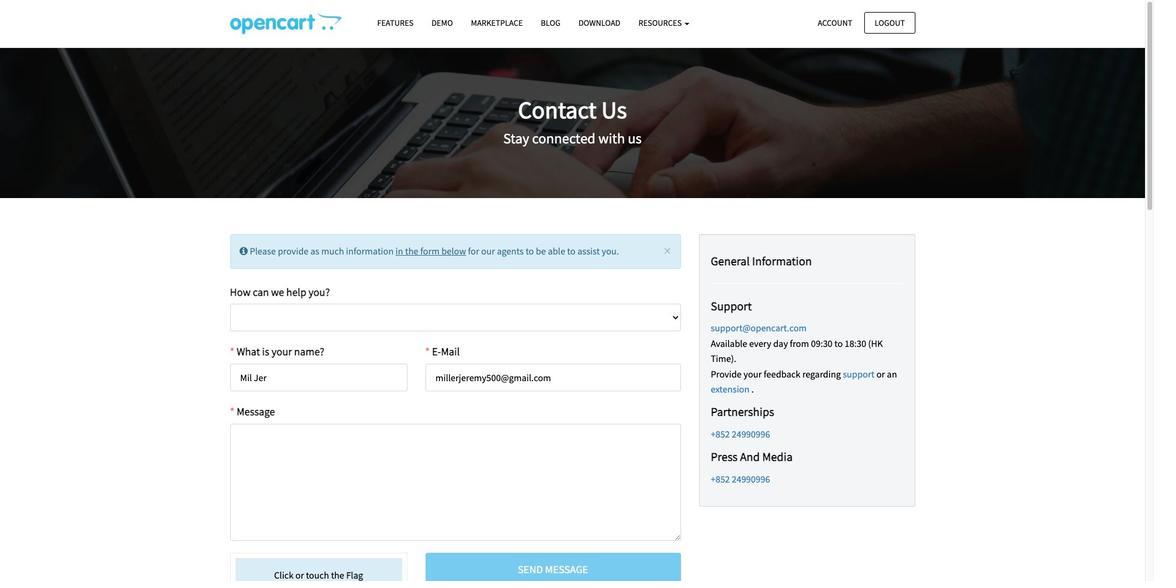Task type: locate. For each thing, give the bounding box(es) containing it.
info circle image
[[240, 246, 248, 256]]

None text field
[[230, 424, 681, 542]]



Task type: describe. For each thing, give the bounding box(es) containing it.
opencart - contact image
[[230, 13, 341, 34]]

Name text field
[[230, 364, 407, 392]]

Email text field
[[425, 364, 681, 392]]



Task type: vqa. For each thing, say whether or not it's contained in the screenshot.
"Email" text box
yes



